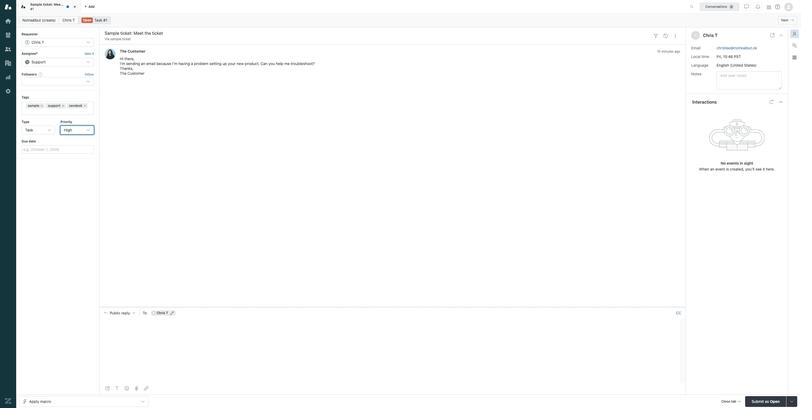 Task type: vqa. For each thing, say whether or not it's contained in the screenshot.
you'll
yes



Task type: locate. For each thing, give the bounding box(es) containing it.
chris t down the
[[62, 18, 75, 22]]

follow button
[[85, 72, 94, 77]]

1 remove image from the left
[[62, 104, 65, 107]]

#1
[[30, 7, 34, 11], [103, 18, 107, 22]]

0 horizontal spatial it
[[92, 52, 94, 56]]

it right see
[[763, 167, 766, 171]]

add button
[[81, 0, 98, 13]]

conversations
[[706, 4, 728, 9]]

can
[[261, 61, 268, 66]]

i'm
[[120, 61, 125, 66], [172, 61, 178, 66]]

#1 inside sample ticket: meet the ticket #1
[[30, 7, 34, 11]]

zendesk image
[[5, 398, 12, 405]]

1 horizontal spatial an
[[711, 167, 715, 171]]

help
[[276, 61, 284, 66]]

tab
[[16, 0, 81, 14]]

1 horizontal spatial remove image
[[83, 104, 87, 107]]

task inside popup button
[[25, 128, 33, 132]]

because
[[157, 61, 171, 66]]

via sample ticket
[[105, 37, 131, 41]]

customer inside hi there, i'm sending an email because i'm having a problem setting up your new product. can you help me troubleshoot? thanks, the customer
[[128, 71, 145, 76]]

an left event
[[711, 167, 715, 171]]

close
[[722, 399, 731, 404]]

1 vertical spatial it
[[763, 167, 766, 171]]

0 vertical spatial the
[[120, 49, 127, 54]]

when
[[700, 167, 710, 171]]

an left email
[[141, 61, 145, 66]]

i'm left having
[[172, 61, 178, 66]]

get help image
[[776, 4, 781, 9]]

chris t inside secondary element
[[62, 18, 75, 22]]

remove image for zendesk
[[83, 104, 87, 107]]

remove image for support
[[62, 104, 65, 107]]

1 vertical spatial task
[[25, 128, 33, 132]]

chris t down the requester
[[32, 40, 44, 45]]

customers image
[[5, 46, 12, 53]]

Public reply composer text field
[[102, 319, 680, 330]]

task for task
[[25, 128, 33, 132]]

add attachment image
[[134, 386, 139, 391]]

1 vertical spatial customer
[[128, 71, 145, 76]]

close tab
[[722, 399, 737, 404]]

high button
[[60, 126, 94, 134]]

0 horizontal spatial an
[[141, 61, 145, 66]]

it right take
[[92, 52, 94, 56]]

close image right 'view more details' image
[[779, 33, 784, 38]]

here.
[[767, 167, 775, 171]]

10 minutes ago
[[658, 50, 681, 54]]

task down type
[[25, 128, 33, 132]]

ticket up 'the customer'
[[122, 37, 131, 41]]

created,
[[730, 167, 745, 171]]

1 vertical spatial #1
[[103, 18, 107, 22]]

(united
[[731, 63, 744, 67]]

take
[[85, 52, 91, 56]]

due date
[[22, 139, 36, 143]]

1 vertical spatial close image
[[779, 33, 784, 38]]

remove image right zendesk at the left top of page
[[83, 104, 87, 107]]

chris inside secondary element
[[62, 18, 72, 22]]

remove image right support
[[62, 104, 65, 107]]

events
[[727, 161, 739, 165]]

open right as
[[771, 399, 780, 404]]

requester element
[[22, 38, 94, 47]]

sample right via
[[110, 37, 121, 41]]

0 vertical spatial ticket
[[69, 2, 78, 7]]

followers element
[[22, 77, 94, 86]]

requester
[[22, 32, 38, 36]]

1 horizontal spatial #1
[[103, 18, 107, 22]]

you
[[269, 61, 275, 66]]

0 vertical spatial #1
[[30, 7, 34, 11]]

0 horizontal spatial remove image
[[62, 104, 65, 107]]

it inside button
[[92, 52, 94, 56]]

task
[[94, 18, 102, 22], [25, 128, 33, 132]]

1 horizontal spatial task
[[94, 18, 102, 22]]

0 vertical spatial close image
[[72, 4, 77, 9]]

0 horizontal spatial ticket
[[69, 2, 78, 7]]

main element
[[0, 0, 16, 408]]

events image
[[664, 34, 668, 38]]

close image inside tabs tab list
[[72, 4, 77, 9]]

via
[[105, 37, 110, 41]]

interactions
[[693, 100, 717, 104]]

task for task #1
[[94, 18, 102, 22]]

it
[[92, 52, 94, 56], [763, 167, 766, 171]]

1 horizontal spatial close image
[[779, 33, 784, 38]]

0 horizontal spatial close image
[[72, 4, 77, 9]]

macro
[[40, 399, 51, 404]]

customer down sending
[[128, 71, 145, 76]]

customer context image
[[793, 32, 797, 36]]

#1 up via
[[103, 18, 107, 22]]

hi there, i'm sending an email because i'm having a problem setting up your new product. can you help me troubleshoot? thanks, the customer
[[120, 57, 315, 76]]

1 vertical spatial sample
[[28, 104, 39, 108]]

the up hi
[[120, 49, 127, 54]]

displays possible ticket submission types image
[[790, 399, 795, 404]]

ticket right the
[[69, 2, 78, 7]]

sample ticket: meet the ticket #1
[[30, 2, 78, 11]]

next button
[[779, 16, 798, 25]]

1 vertical spatial open
[[771, 399, 780, 404]]

i'm down hi
[[120, 61, 125, 66]]

no
[[721, 161, 726, 165]]

notrealbut (create)
[[22, 18, 56, 22]]

0 vertical spatial an
[[141, 61, 145, 66]]

customer up there,
[[128, 49, 146, 54]]

secondary element
[[16, 15, 802, 26]]

0 horizontal spatial #1
[[30, 7, 34, 11]]

type
[[22, 120, 29, 124]]

tab
[[732, 399, 737, 404]]

avatar image
[[105, 49, 116, 60]]

task down add
[[94, 18, 102, 22]]

minutes
[[662, 50, 674, 54]]

an
[[141, 61, 145, 66], [711, 167, 715, 171]]

chris t right christee@notrealbut.ok image
[[157, 311, 168, 315]]

sample left remove icon
[[28, 104, 39, 108]]

sending
[[126, 61, 140, 66]]

user image
[[694, 34, 698, 37]]

ticket
[[69, 2, 78, 7], [122, 37, 131, 41]]

it inside no events in sight when an event is created, you'll see it here.
[[763, 167, 766, 171]]

me
[[285, 61, 290, 66]]

task button
[[22, 126, 55, 134]]

remove image
[[62, 104, 65, 107], [83, 104, 87, 107]]

organizations image
[[5, 60, 12, 67]]

0 horizontal spatial task
[[25, 128, 33, 132]]

0 vertical spatial it
[[92, 52, 94, 56]]

zendesk
[[69, 104, 82, 108]]

0 horizontal spatial open
[[83, 18, 91, 22]]

2 remove image from the left
[[83, 104, 87, 107]]

filter image
[[654, 34, 659, 38]]

the down thanks,
[[120, 71, 127, 76]]

open
[[83, 18, 91, 22], [771, 399, 780, 404]]

chris t
[[62, 18, 75, 22], [704, 33, 718, 38], [32, 40, 44, 45], [157, 311, 168, 315]]

1 horizontal spatial ticket
[[122, 37, 131, 41]]

user image
[[695, 34, 697, 37]]

chris
[[62, 18, 72, 22], [704, 33, 714, 38], [32, 40, 41, 45], [157, 311, 165, 315]]

0 vertical spatial sample
[[110, 37, 121, 41]]

chris down the
[[62, 18, 72, 22]]

sample
[[30, 2, 42, 7]]

2 the from the top
[[120, 71, 127, 76]]

edit user image
[[170, 311, 174, 315]]

submit as open
[[752, 399, 780, 404]]

1 vertical spatial the
[[120, 71, 127, 76]]

open left task #1
[[83, 18, 91, 22]]

states)
[[745, 63, 757, 67]]

1 vertical spatial an
[[711, 167, 715, 171]]

0 horizontal spatial i'm
[[120, 61, 125, 66]]

views image
[[5, 32, 12, 39]]

tabs tab list
[[16, 0, 685, 14]]

task inside secondary element
[[94, 18, 102, 22]]

assignee*
[[22, 52, 38, 56]]

t inside secondary element
[[73, 18, 75, 22]]

0 vertical spatial task
[[94, 18, 102, 22]]

notifications image
[[756, 4, 761, 9]]

close image right the
[[72, 4, 77, 9]]

sample
[[110, 37, 121, 41], [28, 104, 39, 108]]

ticket actions image
[[674, 34, 678, 38]]

get started image
[[5, 18, 12, 25]]

#1 down the sample
[[30, 7, 34, 11]]

ticket:
[[43, 2, 53, 7]]

1 the from the top
[[120, 49, 127, 54]]

chris down the requester
[[32, 40, 41, 45]]

fri, 15:46 pst
[[717, 54, 742, 59]]

0 vertical spatial open
[[83, 18, 91, 22]]

customer
[[128, 49, 146, 54], [128, 71, 145, 76]]

in
[[740, 161, 744, 165]]

public reply
[[110, 311, 130, 315]]

a
[[191, 61, 193, 66]]

0 vertical spatial customer
[[128, 49, 146, 54]]

10
[[658, 50, 661, 54]]

an inside hi there, i'm sending an email because i'm having a problem setting up your new product. can you help me troubleshoot? thanks, the customer
[[141, 61, 145, 66]]

reporting image
[[5, 74, 12, 81]]

cc button
[[676, 311, 682, 316]]

see
[[756, 167, 762, 171]]

ticket inside sample ticket: meet the ticket #1
[[69, 2, 78, 7]]

email
[[692, 46, 701, 50]]

draft mode image
[[105, 386, 110, 391]]

1 horizontal spatial i'm
[[172, 61, 178, 66]]

admin image
[[5, 88, 12, 95]]

new
[[237, 61, 244, 66]]

1 horizontal spatial it
[[763, 167, 766, 171]]

take it button
[[85, 51, 94, 57]]

close image
[[72, 4, 77, 9], [779, 33, 784, 38]]



Task type: describe. For each thing, give the bounding box(es) containing it.
ago
[[675, 50, 681, 54]]

christee@notrealbut.ok image
[[151, 311, 156, 315]]

button displays agent's chat status as invisible. image
[[745, 4, 749, 9]]

Due date field
[[22, 145, 94, 154]]

up
[[223, 61, 227, 66]]

public reply button
[[100, 307, 139, 319]]

1 horizontal spatial open
[[771, 399, 780, 404]]

high
[[64, 128, 72, 132]]

Subject field
[[104, 30, 650, 36]]

remove image
[[40, 104, 44, 107]]

close tab button
[[719, 396, 744, 408]]

the
[[63, 2, 68, 7]]

zendesk support image
[[5, 4, 12, 11]]

apply macro
[[29, 399, 51, 404]]

an inside no events in sight when an event is created, you'll see it here.
[[711, 167, 715, 171]]

next
[[782, 18, 789, 22]]

christee@notrealbut.ok
[[717, 46, 758, 50]]

apps image
[[793, 55, 797, 60]]

the inside hi there, i'm sending an email because i'm having a problem setting up your new product. can you help me troubleshoot? thanks, the customer
[[120, 71, 127, 76]]

time
[[702, 54, 710, 59]]

event
[[716, 167, 726, 171]]

add link (cmd k) image
[[144, 386, 149, 391]]

chris right christee@notrealbut.ok image
[[157, 311, 165, 315]]

follow
[[85, 72, 94, 76]]

to
[[143, 311, 147, 315]]

the customer
[[120, 49, 146, 54]]

there,
[[125, 57, 135, 61]]

view more details image
[[771, 33, 775, 38]]

support
[[48, 104, 60, 108]]

chris t inside requester element
[[32, 40, 44, 45]]

zendesk products image
[[768, 5, 771, 9]]

is
[[727, 167, 729, 171]]

conversations button
[[700, 2, 740, 11]]

notes
[[692, 71, 702, 76]]

public
[[110, 311, 120, 315]]

open inside secondary element
[[83, 18, 91, 22]]

product.
[[245, 61, 260, 66]]

chris inside requester element
[[32, 40, 41, 45]]

troubleshoot?
[[291, 61, 315, 66]]

hi
[[120, 57, 124, 61]]

1 horizontal spatial sample
[[110, 37, 121, 41]]

your
[[228, 61, 236, 66]]

tab containing sample ticket: meet the ticket
[[16, 0, 81, 14]]

pst
[[735, 54, 742, 59]]

notrealbut
[[22, 18, 41, 22]]

english
[[717, 63, 730, 67]]

Add user notes text field
[[717, 71, 782, 90]]

task #1
[[94, 18, 107, 22]]

chris right user image
[[704, 33, 714, 38]]

insert emojis image
[[125, 386, 129, 391]]

take it
[[85, 52, 94, 56]]

due
[[22, 139, 28, 143]]

email
[[146, 61, 156, 66]]

you'll
[[746, 167, 755, 171]]

2 i'm from the left
[[172, 61, 178, 66]]

chris t right user image
[[704, 33, 718, 38]]

local time
[[692, 54, 710, 59]]

problem
[[194, 61, 209, 66]]

10 minutes ago text field
[[658, 50, 681, 54]]

tags
[[22, 95, 29, 99]]

add
[[89, 4, 95, 9]]

hide composer image
[[391, 305, 395, 309]]

assignee* element
[[22, 58, 94, 66]]

as
[[766, 399, 770, 404]]

0 horizontal spatial sample
[[28, 104, 39, 108]]

1 vertical spatial ticket
[[122, 37, 131, 41]]

#1 inside secondary element
[[103, 18, 107, 22]]

reply
[[121, 311, 130, 315]]

date
[[29, 139, 36, 143]]

submit
[[752, 399, 765, 404]]

fri,
[[717, 54, 723, 59]]

no events in sight when an event is created, you'll see it here.
[[700, 161, 775, 171]]

format text image
[[115, 386, 119, 391]]

followers
[[22, 72, 37, 76]]

sight
[[745, 161, 754, 165]]

priority
[[60, 120, 72, 124]]

having
[[179, 61, 190, 66]]

language
[[692, 63, 709, 67]]

the customer link
[[120, 49, 146, 54]]

notrealbut (create) button
[[19, 16, 59, 24]]

(create)
[[42, 18, 56, 22]]

setting
[[210, 61, 222, 66]]

15:46
[[724, 54, 733, 59]]

local
[[692, 54, 701, 59]]

1 i'm from the left
[[120, 61, 125, 66]]

info on adding followers image
[[38, 72, 43, 77]]

thanks,
[[120, 66, 134, 71]]

cc
[[676, 311, 682, 315]]

apply
[[29, 399, 39, 404]]

chris t link
[[59, 16, 78, 24]]



